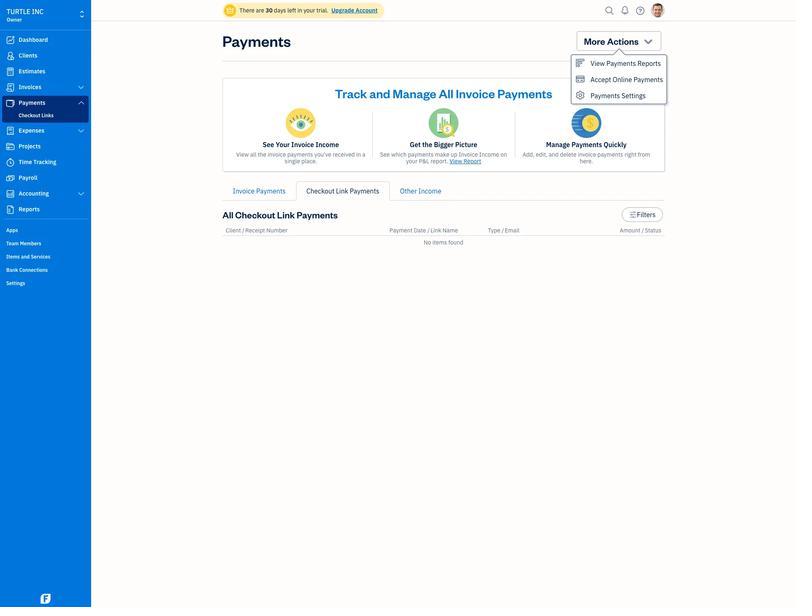 Task type: locate. For each thing, give the bounding box(es) containing it.
2 invoice from the left
[[578, 151, 597, 158]]

see for your
[[263, 141, 274, 149]]

1 vertical spatial see
[[380, 151, 390, 158]]

payments link
[[2, 96, 89, 111]]

2 horizontal spatial and
[[549, 151, 559, 158]]

picture
[[456, 141, 478, 149]]

team members
[[6, 240, 41, 247]]

1 horizontal spatial your
[[406, 158, 418, 165]]

see which payments make up invoice income on your p&l report.
[[380, 151, 508, 165]]

/ for type
[[502, 227, 505, 234]]

tracking
[[33, 158, 56, 166]]

1 vertical spatial all
[[223, 209, 234, 221]]

2 vertical spatial income
[[419, 187, 442, 195]]

1 vertical spatial chevron large down image
[[77, 191, 85, 197]]

4 / from the left
[[642, 227, 645, 234]]

all up client
[[223, 209, 234, 221]]

invoice for payments
[[578, 151, 597, 158]]

payments
[[288, 151, 313, 158], [408, 151, 434, 158], [598, 151, 624, 158]]

connections
[[19, 267, 48, 273]]

estimates link
[[2, 64, 89, 79]]

and
[[370, 85, 391, 101], [549, 151, 559, 158], [21, 254, 30, 260]]

0 horizontal spatial reports
[[19, 206, 40, 213]]

your left p&l
[[406, 158, 418, 165]]

the
[[423, 141, 433, 149], [258, 151, 267, 158]]

chevron large down image for invoices
[[77, 84, 85, 91]]

payroll
[[19, 174, 37, 182]]

manage
[[393, 85, 437, 101], [547, 141, 571, 149]]

30
[[266, 7, 273, 14]]

3 / from the left
[[502, 227, 505, 234]]

1 horizontal spatial view
[[450, 158, 463, 165]]

1 / from the left
[[242, 227, 245, 234]]

2 chevron large down image from the top
[[77, 191, 85, 197]]

see your invoice income image
[[286, 108, 316, 138]]

chevrondown image
[[643, 35, 655, 47]]

0 vertical spatial your
[[304, 7, 315, 14]]

2 horizontal spatial payments
[[598, 151, 624, 158]]

and right edit, on the top right of the page
[[549, 151, 559, 158]]

1 horizontal spatial the
[[423, 141, 433, 149]]

p&l
[[419, 158, 430, 165]]

track and manage all invoice payments
[[335, 85, 553, 101]]

0 horizontal spatial invoice
[[268, 151, 286, 158]]

owner
[[7, 17, 22, 23]]

no items found
[[424, 239, 464, 246]]

2 chevron large down image from the top
[[77, 128, 85, 134]]

other income
[[400, 187, 442, 195]]

0 vertical spatial manage
[[393, 85, 437, 101]]

0 horizontal spatial view
[[237, 151, 249, 158]]

trial.
[[317, 7, 329, 14]]

/ for client
[[242, 227, 245, 234]]

see
[[263, 141, 274, 149], [380, 151, 390, 158]]

see inside see which payments make up invoice income on your p&l report.
[[380, 151, 390, 158]]

income up you've
[[316, 141, 339, 149]]

a
[[363, 151, 366, 158]]

1 vertical spatial and
[[549, 151, 559, 158]]

timer image
[[5, 158, 15, 167]]

income
[[316, 141, 339, 149], [480, 151, 500, 158], [419, 187, 442, 195]]

your left trial.
[[304, 7, 315, 14]]

chevron large down image inside 'accounting' link
[[77, 191, 85, 197]]

1 horizontal spatial settings
[[622, 92, 647, 100]]

dashboard image
[[5, 36, 15, 44]]

/ right type
[[502, 227, 505, 234]]

0 vertical spatial settings
[[622, 92, 647, 100]]

0 vertical spatial all
[[439, 85, 454, 101]]

view right make at the top right
[[450, 158, 463, 165]]

your
[[304, 7, 315, 14], [406, 158, 418, 165]]

2 payments from the left
[[408, 151, 434, 158]]

income left on
[[480, 151, 500, 158]]

1 horizontal spatial manage
[[547, 141, 571, 149]]

invoice inside see your invoice income view all the invoice payments you've received in a single place.
[[268, 151, 286, 158]]

1 vertical spatial in
[[357, 151, 361, 158]]

link down received
[[336, 187, 349, 195]]

amount
[[620, 227, 641, 234]]

/ right date at top right
[[428, 227, 430, 234]]

payments down get on the top right of page
[[408, 151, 434, 158]]

chevron large down image down estimates 'link'
[[77, 84, 85, 91]]

reports inside 'main' "element"
[[19, 206, 40, 213]]

quickly
[[604, 141, 627, 149]]

reports down accounting
[[19, 206, 40, 213]]

checkout inside 'main' "element"
[[19, 112, 40, 119]]

payments inside see which payments make up invoice income on your p&l report.
[[408, 151, 434, 158]]

checkout up the receipt
[[235, 209, 276, 221]]

are
[[256, 7, 265, 14]]

payments inside manage payments quickly add, edit, and delete invoice payments right from here.
[[598, 151, 624, 158]]

2 horizontal spatial income
[[480, 151, 500, 158]]

the right get on the top right of page
[[423, 141, 433, 149]]

link up 'number'
[[277, 209, 295, 221]]

more actions
[[585, 35, 639, 47]]

payments inside 'link'
[[591, 92, 621, 100]]

0 horizontal spatial in
[[298, 7, 303, 14]]

chevron large down image for accounting
[[77, 191, 85, 197]]

accounting
[[19, 190, 49, 197]]

payments down "your"
[[288, 151, 313, 158]]

/ left status
[[642, 227, 645, 234]]

days
[[274, 7, 286, 14]]

link up items on the top right of the page
[[431, 227, 442, 234]]

0 vertical spatial see
[[263, 141, 274, 149]]

1 chevron large down image from the top
[[77, 84, 85, 91]]

invoice
[[456, 85, 496, 101], [292, 141, 314, 149], [459, 151, 478, 158], [233, 187, 255, 195]]

1 horizontal spatial in
[[357, 151, 361, 158]]

view up the accept
[[591, 59, 606, 68]]

your inside see which payments make up invoice income on your p&l report.
[[406, 158, 418, 165]]

1 vertical spatial the
[[258, 151, 267, 158]]

payments for income
[[288, 151, 313, 158]]

type
[[488, 227, 501, 234]]

1 payments from the left
[[288, 151, 313, 158]]

invoice
[[268, 151, 286, 158], [578, 151, 597, 158]]

invoices
[[19, 83, 41, 91]]

name
[[443, 227, 459, 234]]

chevron large down image inside invoices link
[[77, 84, 85, 91]]

2 horizontal spatial checkout
[[307, 187, 335, 195]]

settings
[[622, 92, 647, 100], [6, 280, 25, 287]]

checkout down place.
[[307, 187, 335, 195]]

0 horizontal spatial and
[[21, 254, 30, 260]]

1 horizontal spatial all
[[439, 85, 454, 101]]

track
[[335, 85, 367, 101]]

income right other
[[419, 187, 442, 195]]

chevron large down image inside "expenses" link
[[77, 128, 85, 134]]

0 horizontal spatial the
[[258, 151, 267, 158]]

1 horizontal spatial see
[[380, 151, 390, 158]]

1 horizontal spatial payments
[[408, 151, 434, 158]]

1 chevron large down image from the top
[[77, 100, 85, 106]]

view left all on the top
[[237, 151, 249, 158]]

0 horizontal spatial settings
[[6, 280, 25, 287]]

checkout for checkout links
[[19, 112, 40, 119]]

see inside see your invoice income view all the invoice payments you've received in a single place.
[[263, 141, 274, 149]]

0 vertical spatial and
[[370, 85, 391, 101]]

all up get the bigger picture
[[439, 85, 454, 101]]

main element
[[0, 0, 112, 607]]

chevron large down image
[[77, 100, 85, 106], [77, 191, 85, 197]]

from
[[639, 151, 651, 158]]

actions
[[608, 35, 639, 47]]

amount / status
[[620, 227, 662, 234]]

all
[[439, 85, 454, 101], [223, 209, 234, 221]]

chevron large down image inside 'payments' link
[[77, 100, 85, 106]]

0 horizontal spatial all
[[223, 209, 234, 221]]

/
[[242, 227, 245, 234], [428, 227, 430, 234], [502, 227, 505, 234], [642, 227, 645, 234]]

invoice right delete
[[578, 151, 597, 158]]

and right track
[[370, 85, 391, 101]]

1 horizontal spatial invoice
[[578, 151, 597, 158]]

your
[[276, 141, 290, 149]]

1 vertical spatial manage
[[547, 141, 571, 149]]

payments inside see your invoice income view all the invoice payments you've received in a single place.
[[288, 151, 313, 158]]

amount button
[[620, 227, 641, 234]]

email
[[505, 227, 520, 234]]

reports down chevrondown icon
[[638, 59, 662, 68]]

and for services
[[21, 254, 30, 260]]

0 vertical spatial chevron large down image
[[77, 100, 85, 106]]

0 horizontal spatial see
[[263, 141, 274, 149]]

0 vertical spatial income
[[316, 141, 339, 149]]

invoice inside manage payments quickly add, edit, and delete invoice payments right from here.
[[578, 151, 597, 158]]

0 horizontal spatial link
[[277, 209, 295, 221]]

type / email
[[488, 227, 520, 234]]

3 payments from the left
[[598, 151, 624, 158]]

1 vertical spatial checkout
[[307, 187, 335, 195]]

/ right client
[[242, 227, 245, 234]]

and inside 'main' "element"
[[21, 254, 30, 260]]

projects
[[19, 143, 41, 150]]

bigger
[[434, 141, 454, 149]]

1 horizontal spatial income
[[419, 187, 442, 195]]

settings down accept online payments
[[622, 92, 647, 100]]

services
[[31, 254, 50, 260]]

settings inside the payments settings 'link'
[[622, 92, 647, 100]]

2 horizontal spatial link
[[431, 227, 442, 234]]

invoice down "your"
[[268, 151, 286, 158]]

the right all on the top
[[258, 151, 267, 158]]

1 invoice from the left
[[268, 151, 286, 158]]

income inside see which payments make up invoice income on your p&l report.
[[480, 151, 500, 158]]

0 horizontal spatial manage
[[393, 85, 437, 101]]

see your invoice income view all the invoice payments you've received in a single place.
[[237, 141, 366, 165]]

checkout
[[19, 112, 40, 119], [307, 187, 335, 195], [235, 209, 276, 221]]

payments
[[223, 31, 291, 51], [607, 59, 637, 68], [634, 75, 664, 84], [498, 85, 553, 101], [591, 92, 621, 100], [19, 99, 45, 107], [572, 141, 603, 149], [256, 187, 286, 195], [350, 187, 380, 195], [297, 209, 338, 221]]

found
[[449, 239, 464, 246]]

view inside view payments reports link
[[591, 59, 606, 68]]

reports
[[638, 59, 662, 68], [19, 206, 40, 213]]

see left "your"
[[263, 141, 274, 149]]

report image
[[5, 206, 15, 214]]

1 vertical spatial your
[[406, 158, 418, 165]]

1 vertical spatial settings
[[6, 280, 25, 287]]

0 vertical spatial link
[[336, 187, 349, 195]]

see left the which
[[380, 151, 390, 158]]

0 vertical spatial checkout
[[19, 112, 40, 119]]

payments down quickly
[[598, 151, 624, 158]]

more
[[585, 35, 606, 47]]

manage inside manage payments quickly add, edit, and delete invoice payments right from here.
[[547, 141, 571, 149]]

in inside see your invoice income view all the invoice payments you've received in a single place.
[[357, 151, 361, 158]]

0 horizontal spatial income
[[316, 141, 339, 149]]

expenses link
[[2, 124, 89, 138]]

1 horizontal spatial link
[[336, 187, 349, 195]]

2 horizontal spatial view
[[591, 59, 606, 68]]

1 horizontal spatial reports
[[638, 59, 662, 68]]

expense image
[[5, 127, 15, 135]]

1 horizontal spatial and
[[370, 85, 391, 101]]

1 horizontal spatial checkout
[[235, 209, 276, 221]]

0 horizontal spatial checkout
[[19, 112, 40, 119]]

settings down bank
[[6, 280, 25, 287]]

checkout up expenses
[[19, 112, 40, 119]]

0 horizontal spatial payments
[[288, 151, 313, 158]]

payment date button
[[390, 227, 427, 234]]

payments settings
[[591, 92, 647, 100]]

settings inside settings link
[[6, 280, 25, 287]]

2 / from the left
[[428, 227, 430, 234]]

1 vertical spatial chevron large down image
[[77, 128, 85, 134]]

in left 'a' at top
[[357, 151, 361, 158]]

bank connections link
[[2, 264, 89, 276]]

1 vertical spatial reports
[[19, 206, 40, 213]]

1 vertical spatial income
[[480, 151, 500, 158]]

link
[[336, 187, 349, 195], [277, 209, 295, 221], [431, 227, 442, 234]]

invoice inside see your invoice income view all the invoice payments you've received in a single place.
[[292, 141, 314, 149]]

2 vertical spatial and
[[21, 254, 30, 260]]

0 vertical spatial reports
[[638, 59, 662, 68]]

income inside see your invoice income view all the invoice payments you've received in a single place.
[[316, 141, 339, 149]]

invoice image
[[5, 83, 15, 92]]

payments inside 'main' "element"
[[19, 99, 45, 107]]

date
[[414, 227, 427, 234]]

0 vertical spatial chevron large down image
[[77, 84, 85, 91]]

chevron large down image up checkout links link
[[77, 100, 85, 106]]

chevron large down image
[[77, 84, 85, 91], [77, 128, 85, 134]]

payroll link
[[2, 171, 89, 186]]

chevron large down image down checkout links link
[[77, 128, 85, 134]]

0 vertical spatial the
[[423, 141, 433, 149]]

in right left
[[298, 7, 303, 14]]

and right items
[[21, 254, 30, 260]]

chevron large down image up reports link on the left top of page
[[77, 191, 85, 197]]



Task type: describe. For each thing, give the bounding box(es) containing it.
filters button
[[623, 207, 664, 222]]

checkout links
[[19, 112, 54, 119]]

manage payments quickly image
[[572, 108, 602, 138]]

settings link
[[2, 277, 89, 289]]

invoice payments link
[[223, 182, 296, 201]]

checkout link payments link
[[296, 182, 390, 201]]

close image
[[650, 84, 660, 93]]

client image
[[5, 52, 15, 60]]

items
[[433, 239, 447, 246]]

single
[[285, 158, 300, 165]]

status
[[645, 227, 662, 234]]

online
[[613, 75, 633, 84]]

apps link
[[2, 224, 89, 236]]

payments settings link
[[572, 87, 667, 104]]

items and services link
[[2, 250, 89, 263]]

which
[[392, 151, 407, 158]]

manage payments quickly add, edit, and delete invoice payments right from here.
[[523, 141, 651, 165]]

chevron large down image for payments
[[77, 100, 85, 106]]

other
[[400, 187, 417, 195]]

dashboard link
[[2, 33, 89, 48]]

bank connections
[[6, 267, 48, 273]]

project image
[[5, 143, 15, 151]]

1 vertical spatial link
[[277, 209, 295, 221]]

view payments reports link
[[572, 55, 667, 71]]

left
[[288, 7, 296, 14]]

and for manage
[[370, 85, 391, 101]]

invoice inside see which payments make up invoice income on your p&l report.
[[459, 151, 478, 158]]

payment image
[[5, 99, 15, 107]]

more actions button
[[577, 31, 662, 51]]

items
[[6, 254, 20, 260]]

expenses
[[19, 127, 44, 134]]

report
[[464, 158, 482, 165]]

dashboard
[[19, 36, 48, 44]]

reports link
[[2, 202, 89, 217]]

2 vertical spatial link
[[431, 227, 442, 234]]

checkout for checkout link payments
[[307, 187, 335, 195]]

view for view report
[[450, 158, 463, 165]]

clients
[[19, 52, 37, 59]]

and inside manage payments quickly add, edit, and delete invoice payments right from here.
[[549, 151, 559, 158]]

here.
[[580, 158, 594, 165]]

estimates
[[19, 68, 45, 75]]

search image
[[604, 4, 617, 17]]

team
[[6, 240, 19, 247]]

checkout links link
[[4, 111, 87, 121]]

bank
[[6, 267, 18, 273]]

0 vertical spatial in
[[298, 7, 303, 14]]

invoice payments
[[233, 187, 286, 195]]

on
[[501, 151, 508, 158]]

accept online payments
[[591, 75, 664, 84]]

clients link
[[2, 49, 89, 63]]

links
[[42, 112, 54, 119]]

chevron large down image for expenses
[[77, 128, 85, 134]]

invoice for your
[[268, 151, 286, 158]]

edit,
[[536, 151, 548, 158]]

upgrade account link
[[330, 7, 378, 14]]

view for view payments reports
[[591, 59, 606, 68]]

settings image
[[630, 210, 638, 220]]

time
[[19, 158, 32, 166]]

time tracking link
[[2, 155, 89, 170]]

get the bigger picture image
[[429, 108, 459, 138]]

account
[[356, 7, 378, 14]]

link inside checkout link payments link
[[336, 187, 349, 195]]

number
[[267, 227, 288, 234]]

view inside see your invoice income view all the invoice payments you've received in a single place.
[[237, 151, 249, 158]]

there are 30 days left in your trial. upgrade account
[[240, 7, 378, 14]]

all checkout link payments
[[223, 209, 338, 221]]

go to help image
[[634, 4, 648, 17]]

received
[[333, 151, 355, 158]]

/ for amount
[[642, 227, 645, 234]]

invoices link
[[2, 80, 89, 95]]

accounting link
[[2, 187, 89, 202]]

up
[[451, 151, 458, 158]]

team members link
[[2, 237, 89, 250]]

notifications image
[[619, 2, 632, 19]]

payments inside manage payments quickly add, edit, and delete invoice payments right from here.
[[572, 141, 603, 149]]

receipt
[[246, 227, 265, 234]]

you've
[[315, 151, 332, 158]]

projects link
[[2, 139, 89, 154]]

payment
[[390, 227, 413, 234]]

checkout link payments
[[307, 187, 380, 195]]

see for which
[[380, 151, 390, 158]]

right
[[625, 151, 637, 158]]

money image
[[5, 174, 15, 182]]

time tracking
[[19, 158, 56, 166]]

make
[[435, 151, 450, 158]]

client / receipt number
[[226, 227, 288, 234]]

the inside see your invoice income view all the invoice payments you've received in a single place.
[[258, 151, 267, 158]]

estimate image
[[5, 68, 15, 76]]

0 horizontal spatial your
[[304, 7, 315, 14]]

place.
[[302, 158, 317, 165]]

2 vertical spatial checkout
[[235, 209, 276, 221]]

crown image
[[226, 6, 235, 15]]

get the bigger picture
[[410, 141, 478, 149]]

there
[[240, 7, 255, 14]]

chart image
[[5, 190, 15, 198]]

payments for add,
[[598, 151, 624, 158]]

members
[[20, 240, 41, 247]]

turtle inc owner
[[7, 7, 44, 23]]

other income link
[[390, 182, 452, 201]]

view payments reports
[[591, 59, 662, 68]]

view report
[[450, 158, 482, 165]]

freshbooks image
[[39, 594, 52, 604]]

payment date / link name
[[390, 227, 459, 234]]

no
[[424, 239, 432, 246]]

inc
[[32, 7, 44, 16]]

report.
[[431, 158, 449, 165]]



Task type: vqa. For each thing, say whether or not it's contained in the screenshot.
Previous Day image
no



